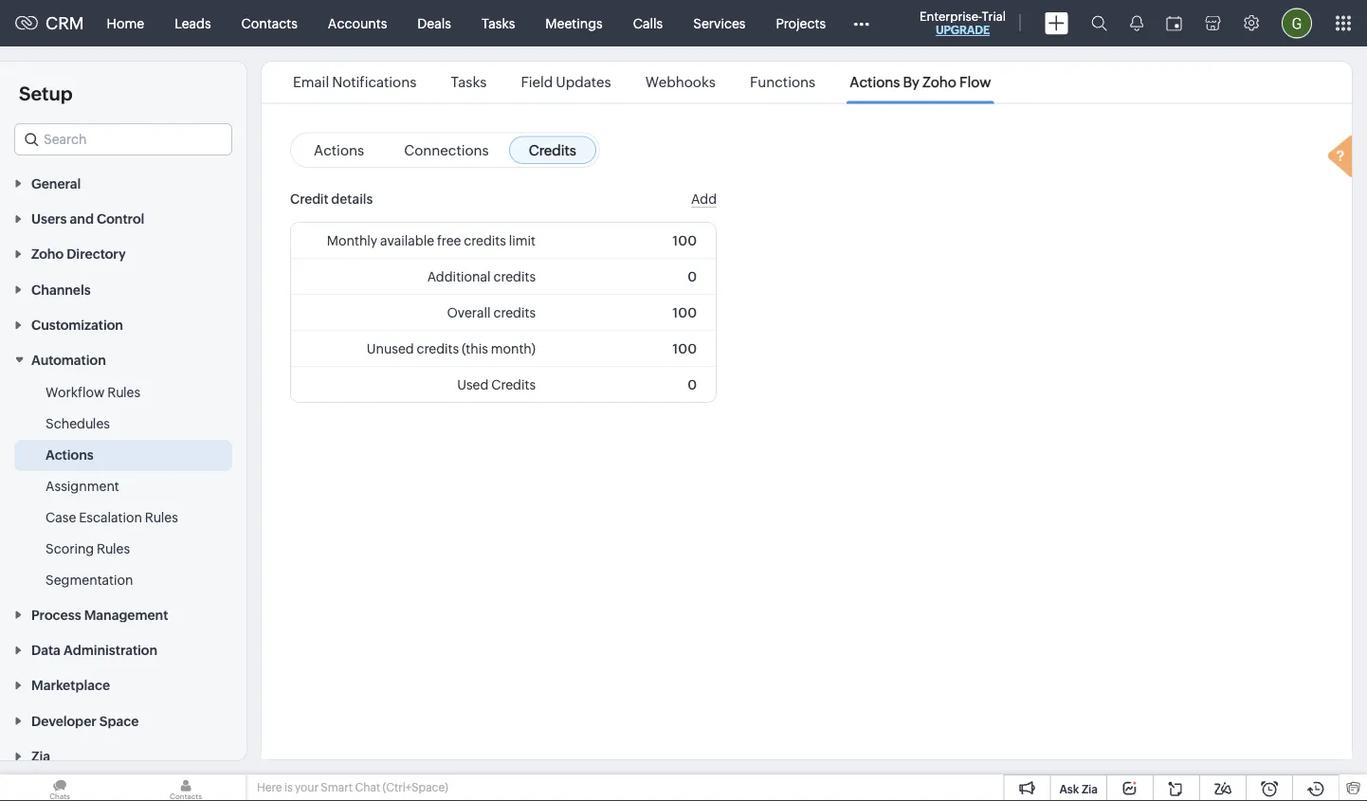 Task type: locate. For each thing, give the bounding box(es) containing it.
home
[[107, 16, 144, 31]]

0 vertical spatial zia
[[31, 749, 50, 764]]

webhooks link
[[642, 74, 718, 91]]

users and control button
[[0, 200, 246, 236]]

tasks left field
[[451, 74, 487, 91]]

2 vertical spatial 100
[[672, 341, 697, 356]]

credits for unused credits (this month)
[[417, 341, 459, 356]]

smart
[[321, 781, 353, 794]]

signals element
[[1119, 0, 1155, 46]]

1 vertical spatial 100
[[672, 305, 697, 320]]

credits right free
[[464, 233, 506, 248]]

credits
[[529, 142, 576, 158], [491, 377, 536, 392]]

accounts
[[328, 16, 387, 31]]

marketplace button
[[0, 667, 246, 703]]

zoho down users
[[31, 246, 64, 262]]

1 vertical spatial rules
[[145, 510, 178, 525]]

schedules
[[46, 416, 110, 431]]

field updates
[[521, 74, 611, 91]]

case escalation rules link
[[46, 508, 178, 527]]

functions link
[[747, 74, 818, 91]]

administration
[[63, 642, 157, 658]]

2 vertical spatial rules
[[97, 541, 130, 557]]

calendar image
[[1166, 16, 1182, 31]]

0 vertical spatial 0
[[687, 269, 697, 284]]

data
[[31, 642, 61, 658]]

scoring rules
[[46, 541, 130, 557]]

workflow
[[46, 385, 105, 400]]

email
[[293, 74, 329, 91]]

add
[[691, 192, 717, 207]]

0 vertical spatial zoho
[[922, 74, 957, 91]]

0 vertical spatial credits
[[529, 142, 576, 158]]

tasks
[[481, 16, 515, 31], [451, 74, 487, 91]]

calls link
[[618, 0, 678, 46]]

list
[[276, 62, 1008, 103]]

credits tab
[[509, 135, 596, 165]]

rules down automation dropdown button
[[107, 385, 140, 400]]

notifications
[[332, 74, 416, 91]]

rules down case escalation rules link
[[97, 541, 130, 557]]

profile image
[[1282, 8, 1312, 38]]

0 vertical spatial rules
[[107, 385, 140, 400]]

trial
[[982, 9, 1006, 23]]

credits down the 'limit'
[[493, 269, 536, 284]]

field
[[521, 74, 553, 91]]

setup
[[19, 82, 73, 104]]

tasks link left field
[[448, 74, 490, 91]]

field updates link
[[518, 74, 614, 91]]

case escalation rules
[[46, 510, 178, 525]]

(ctrl+space)
[[383, 781, 448, 794]]

actions down schedules link
[[46, 447, 94, 463]]

credits down field updates
[[529, 142, 576, 158]]

1 vertical spatial actions
[[314, 142, 364, 158]]

credits down month)
[[491, 377, 536, 392]]

1 horizontal spatial actions
[[314, 142, 364, 158]]

management
[[84, 607, 168, 622]]

(this
[[462, 341, 488, 356]]

tab list
[[290, 132, 600, 168]]

rules
[[107, 385, 140, 400], [145, 510, 178, 525], [97, 541, 130, 557]]

actions by zoho flow
[[850, 74, 991, 91]]

3 100 from the top
[[672, 341, 697, 356]]

by
[[903, 74, 919, 91]]

0 horizontal spatial zia
[[31, 749, 50, 764]]

0 for used credits
[[687, 377, 697, 392]]

services link
[[678, 0, 761, 46]]

crm link
[[15, 14, 84, 33]]

process management button
[[0, 596, 246, 632]]

users and control
[[31, 211, 144, 226]]

zia right ask
[[1082, 783, 1098, 795]]

2 horizontal spatial actions
[[850, 74, 900, 91]]

zoho
[[922, 74, 957, 91], [31, 246, 64, 262]]

available
[[380, 233, 434, 248]]

enterprise-
[[920, 9, 982, 23]]

leads link
[[159, 0, 226, 46]]

tasks link right 'deals'
[[466, 0, 530, 46]]

developer space
[[31, 713, 139, 728]]

contacts image
[[126, 775, 246, 801]]

rules inside workflow rules 'link'
[[107, 385, 140, 400]]

2 100 from the top
[[672, 305, 697, 320]]

1 vertical spatial zia
[[1082, 783, 1098, 795]]

0 horizontal spatial zoho
[[31, 246, 64, 262]]

rules inside scoring rules link
[[97, 541, 130, 557]]

users
[[31, 211, 67, 226]]

services
[[693, 16, 746, 31]]

1 100 from the top
[[672, 233, 697, 248]]

customization
[[31, 317, 123, 332]]

credits left (this
[[417, 341, 459, 356]]

0 vertical spatial actions
[[850, 74, 900, 91]]

zoho right by
[[922, 74, 957, 91]]

marketplace
[[31, 678, 110, 693]]

None field
[[14, 123, 232, 155]]

general button
[[0, 165, 246, 200]]

actions inside 'actions' tab
[[314, 142, 364, 158]]

credits up month)
[[493, 305, 536, 320]]

developer space button
[[0, 703, 246, 738]]

actions up credit details at the left
[[314, 142, 364, 158]]

used credits
[[457, 377, 536, 392]]

2 0 from the top
[[687, 377, 697, 392]]

chat
[[355, 781, 380, 794]]

crm
[[46, 14, 84, 33]]

enterprise-trial upgrade
[[920, 9, 1006, 36]]

tasks inside list
[[451, 74, 487, 91]]

scoring rules link
[[46, 539, 130, 558]]

actions
[[850, 74, 900, 91], [314, 142, 364, 158], [46, 447, 94, 463]]

zoho directory
[[31, 246, 126, 262]]

100
[[672, 233, 697, 248], [672, 305, 697, 320], [672, 341, 697, 356]]

chats image
[[0, 775, 119, 801]]

zia
[[31, 749, 50, 764], [1082, 783, 1098, 795]]

1 horizontal spatial zia
[[1082, 783, 1098, 795]]

credit details
[[290, 192, 373, 207]]

Other Modules field
[[841, 8, 882, 38]]

0 horizontal spatial actions
[[46, 447, 94, 463]]

credits for overall credits
[[493, 305, 536, 320]]

1 vertical spatial tasks
[[451, 74, 487, 91]]

credits inside tab
[[529, 142, 576, 158]]

2 vertical spatial actions
[[46, 447, 94, 463]]

0 vertical spatial 100
[[672, 233, 697, 248]]

1 0 from the top
[[687, 269, 697, 284]]

search element
[[1080, 0, 1119, 46]]

tasks link
[[466, 0, 530, 46], [448, 74, 490, 91]]

create menu image
[[1045, 12, 1068, 35]]

1 vertical spatial tasks link
[[448, 74, 490, 91]]

month)
[[491, 341, 536, 356]]

segmentation
[[46, 573, 133, 588]]

1 vertical spatial zoho
[[31, 246, 64, 262]]

zia up chats image
[[31, 749, 50, 764]]

1 vertical spatial 0
[[687, 377, 697, 392]]

rules right escalation in the bottom of the page
[[145, 510, 178, 525]]

calls
[[633, 16, 663, 31]]

here is your smart chat (ctrl+space)
[[257, 781, 448, 794]]

actions left by
[[850, 74, 900, 91]]

rules for workflow rules
[[107, 385, 140, 400]]

credits
[[464, 233, 506, 248], [493, 269, 536, 284], [493, 305, 536, 320], [417, 341, 459, 356]]

channels button
[[0, 271, 246, 307]]

tasks right deals link
[[481, 16, 515, 31]]

and
[[70, 211, 94, 226]]

rules inside case escalation rules link
[[145, 510, 178, 525]]

credit
[[290, 192, 329, 207]]



Task type: describe. For each thing, give the bounding box(es) containing it.
email notifications link
[[290, 74, 419, 91]]

ask zia
[[1059, 783, 1098, 795]]

zoho inside dropdown button
[[31, 246, 64, 262]]

data administration
[[31, 642, 157, 658]]

actions for actions by zoho flow
[[850, 74, 900, 91]]

escalation
[[79, 510, 142, 525]]

100 for month)
[[672, 341, 697, 356]]

actions link
[[46, 446, 94, 465]]

accounts link
[[313, 0, 402, 46]]

schedules link
[[46, 414, 110, 433]]

webhooks
[[645, 74, 716, 91]]

here
[[257, 781, 282, 794]]

meetings link
[[530, 0, 618, 46]]

projects
[[776, 16, 826, 31]]

process
[[31, 607, 81, 622]]

automation region
[[0, 377, 246, 596]]

case
[[46, 510, 76, 525]]

home link
[[92, 0, 159, 46]]

zia button
[[0, 738, 246, 773]]

unused
[[367, 341, 414, 356]]

actions tab
[[294, 135, 384, 165]]

deals
[[417, 16, 451, 31]]

upgrade
[[936, 24, 990, 36]]

connections
[[404, 142, 489, 158]]

connections tab
[[384, 135, 509, 165]]

actions inside automation region
[[46, 447, 94, 463]]

0 for additional credits
[[687, 269, 697, 284]]

functions
[[750, 74, 815, 91]]

scoring
[[46, 541, 94, 557]]

general
[[31, 176, 81, 191]]

meetings
[[545, 16, 603, 31]]

process management
[[31, 607, 168, 622]]

customization button
[[0, 307, 246, 342]]

zoho directory button
[[0, 236, 246, 271]]

additional credits
[[427, 269, 536, 284]]

monthly
[[327, 233, 377, 248]]

list containing email notifications
[[276, 62, 1008, 103]]

workflow rules link
[[46, 383, 140, 402]]

automation
[[31, 353, 106, 368]]

1 vertical spatial credits
[[491, 377, 536, 392]]

credits for additional credits
[[493, 269, 536, 284]]

0 vertical spatial tasks link
[[466, 0, 530, 46]]

overall
[[447, 305, 491, 320]]

unused credits (this month)
[[367, 341, 536, 356]]

contacts
[[241, 16, 298, 31]]

contacts link
[[226, 0, 313, 46]]

signals image
[[1130, 15, 1143, 31]]

is
[[284, 781, 293, 794]]

assignment link
[[46, 477, 119, 496]]

tab list containing actions
[[290, 132, 600, 168]]

automation button
[[0, 342, 246, 377]]

developer
[[31, 713, 97, 728]]

data administration button
[[0, 632, 246, 667]]

additional
[[427, 269, 491, 284]]

actions by zoho flow link
[[847, 74, 994, 91]]

100 for credits
[[672, 233, 697, 248]]

profile element
[[1270, 0, 1323, 46]]

leads
[[175, 16, 211, 31]]

space
[[99, 713, 139, 728]]

directory
[[67, 246, 126, 262]]

your
[[295, 781, 318, 794]]

1 horizontal spatial zoho
[[922, 74, 957, 91]]

help icon image
[[1323, 132, 1361, 184]]

zia inside dropdown button
[[31, 749, 50, 764]]

0 vertical spatial tasks
[[481, 16, 515, 31]]

create menu element
[[1033, 0, 1080, 46]]

ask
[[1059, 783, 1079, 795]]

workflow rules
[[46, 385, 140, 400]]

email notifications
[[293, 74, 416, 91]]

updates
[[556, 74, 611, 91]]

details
[[331, 192, 373, 207]]

assignment
[[46, 479, 119, 494]]

Search text field
[[15, 124, 231, 155]]

actions for 'actions' tab
[[314, 142, 364, 158]]

segmentation link
[[46, 571, 133, 590]]

used
[[457, 377, 489, 392]]

free
[[437, 233, 461, 248]]

projects link
[[761, 0, 841, 46]]

flow
[[959, 74, 991, 91]]

control
[[97, 211, 144, 226]]

limit
[[509, 233, 536, 248]]

rules for scoring rules
[[97, 541, 130, 557]]

search image
[[1091, 15, 1107, 31]]

overall credits
[[447, 305, 536, 320]]

monthly available free credits limit
[[327, 233, 536, 248]]

deals link
[[402, 0, 466, 46]]



Task type: vqa. For each thing, say whether or not it's contained in the screenshot.
the zoho directory
yes



